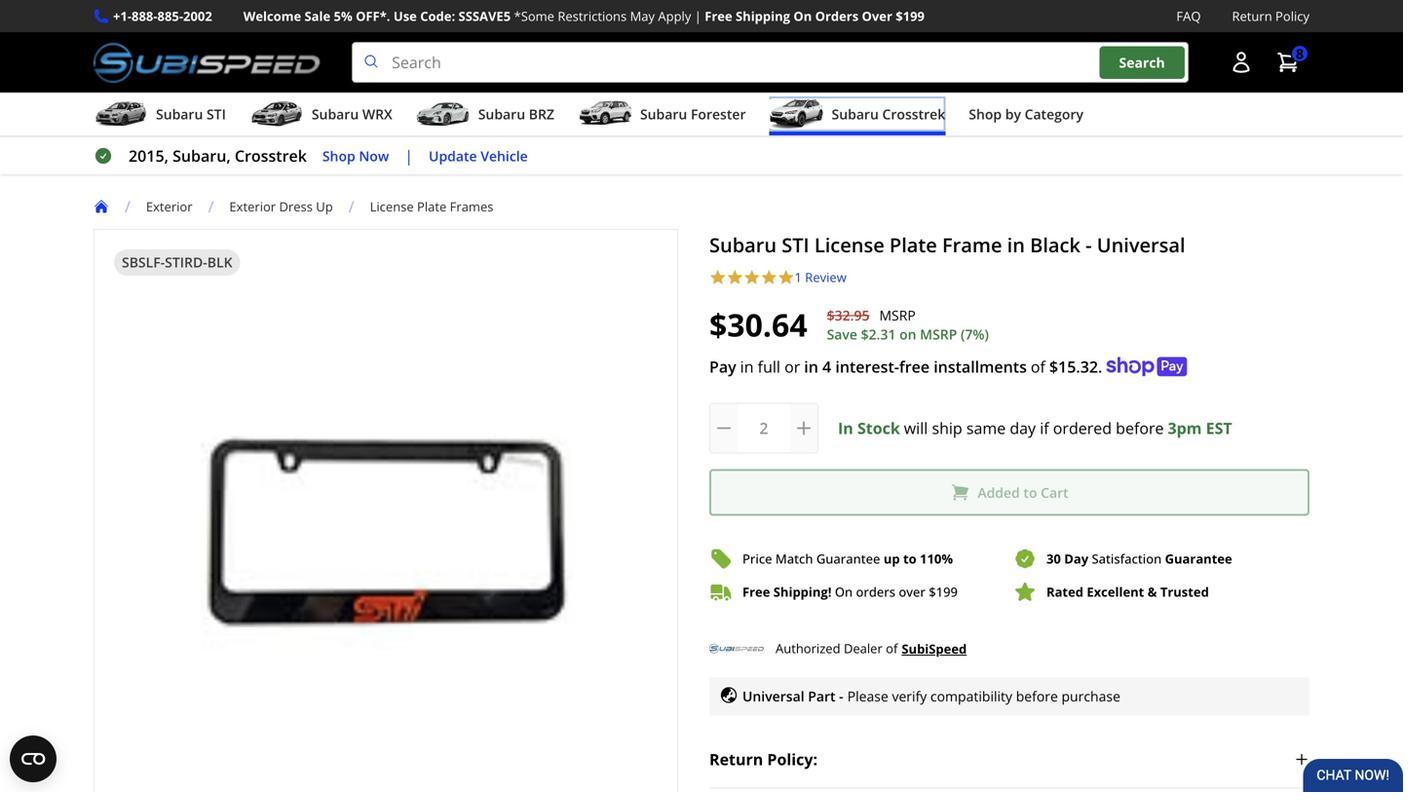 Task type: vqa. For each thing, say whether or not it's contained in the screenshot.
"subaru sti" dropdown button
yes



Task type: describe. For each thing, give the bounding box(es) containing it.
crosstrek inside dropdown button
[[883, 105, 946, 123]]

30
[[1047, 550, 1061, 568]]

apply
[[658, 7, 691, 25]]

subaru sti button
[[94, 97, 226, 136]]

subaru wrx
[[312, 105, 393, 123]]

1 vertical spatial license
[[815, 232, 885, 258]]

1 horizontal spatial msrp
[[920, 325, 958, 344]]

black
[[1031, 232, 1081, 258]]

please
[[848, 687, 889, 706]]

use
[[394, 7, 417, 25]]

3 star image from the left
[[778, 269, 795, 286]]

subispeed link
[[902, 638, 967, 659]]

part
[[808, 687, 836, 706]]

0 vertical spatial license
[[370, 198, 414, 216]]

dress
[[279, 198, 313, 216]]

2002
[[183, 7, 212, 25]]

subispeed
[[902, 640, 967, 658]]

shop now link
[[323, 145, 389, 167]]

1 horizontal spatial -
[[1086, 232, 1092, 258]]

subaru brz
[[478, 105, 555, 123]]

sssave5
[[459, 7, 511, 25]]

home image
[[94, 199, 109, 215]]

subaru for subaru brz
[[478, 105, 526, 123]]

subaru sti
[[156, 105, 226, 123]]

subispeed image
[[710, 635, 764, 663]]

decrement image
[[715, 419, 734, 438]]

ship
[[932, 418, 963, 439]]

forester
[[691, 105, 746, 123]]

dealer
[[844, 640, 883, 658]]

same
[[967, 418, 1006, 439]]

button image
[[1230, 51, 1254, 74]]

return policy: button
[[710, 731, 1310, 788]]

added
[[978, 483, 1020, 502]]

8 button
[[1267, 43, 1310, 82]]

of inside authorized dealer of subispeed
[[886, 640, 898, 658]]

will
[[904, 418, 928, 439]]

0 horizontal spatial plate
[[417, 198, 447, 216]]

+1-888-885-2002
[[113, 7, 212, 25]]

search button
[[1100, 46, 1185, 79]]

by
[[1006, 105, 1022, 123]]

match
[[776, 550, 813, 568]]

exterior link up sbslf-stird-blk
[[146, 198, 208, 216]]

*some
[[514, 7, 555, 25]]

search input field
[[352, 42, 1189, 83]]

sale
[[305, 7, 331, 25]]

0 horizontal spatial to
[[904, 550, 917, 568]]

1 vertical spatial crosstrek
[[235, 145, 307, 166]]

vehicle
[[481, 146, 528, 165]]

full
[[758, 356, 781, 377]]

subaru sti license plate frame in black - universal
[[710, 232, 1186, 258]]

4
[[823, 356, 832, 377]]

a subaru brz thumbnail image image
[[416, 100, 471, 129]]

review
[[806, 269, 847, 286]]

&
[[1148, 583, 1158, 601]]

$32.95
[[827, 306, 870, 325]]

free shipping! on orders over $199
[[743, 583, 958, 601]]

price match guarantee up to 110%
[[743, 550, 953, 568]]

30 day satisfaction guarantee
[[1047, 550, 1233, 568]]

category
[[1025, 105, 1084, 123]]

/ for exterior dress up
[[208, 196, 214, 217]]

1 review link
[[795, 269, 847, 286]]

2015, subaru, crosstrek
[[129, 145, 307, 166]]

rated
[[1047, 583, 1084, 601]]

added to cart button
[[710, 470, 1310, 516]]

exterior link down 2015,
[[146, 198, 193, 216]]

now
[[359, 146, 389, 165]]

1 horizontal spatial on
[[835, 583, 853, 601]]

0 horizontal spatial free
[[705, 7, 733, 25]]

0 vertical spatial $199
[[896, 7, 925, 25]]

in stock will ship same day if ordered before 3pm est
[[838, 418, 1233, 439]]

update
[[429, 146, 477, 165]]

shop by category
[[969, 105, 1084, 123]]

policy
[[1276, 7, 1310, 25]]

frames
[[450, 198, 494, 216]]

1 horizontal spatial universal
[[1097, 232, 1186, 258]]

save
[[827, 325, 858, 344]]

1 star image from the left
[[727, 269, 744, 286]]

8
[[1297, 44, 1304, 63]]

up
[[884, 550, 900, 568]]

2015,
[[129, 145, 169, 166]]

1 horizontal spatial plate
[[890, 232, 938, 258]]

policy:
[[768, 749, 818, 770]]

subaru for subaru sti license plate frame in black - universal
[[710, 232, 777, 258]]

welcome sale 5% off*. use code: sssave5 *some restrictions may apply | free shipping on orders over $199
[[243, 7, 925, 25]]

subaru for subaru crosstrek
[[832, 105, 879, 123]]

shop for shop now
[[323, 146, 356, 165]]

may
[[630, 7, 655, 25]]

update vehicle button
[[429, 145, 528, 167]]

subispeed logo image
[[94, 42, 321, 83]]

0 horizontal spatial in
[[741, 356, 754, 377]]

$30.64
[[710, 304, 808, 346]]

brz
[[529, 105, 555, 123]]

installments
[[934, 356, 1027, 377]]

1 vertical spatial -
[[840, 687, 844, 706]]

orders
[[816, 7, 859, 25]]

pay in full or in 4 interest-free installments of $15.32 .
[[710, 356, 1103, 377]]

subaru for subaru sti
[[156, 105, 203, 123]]

exterior dress up link down shop now link
[[230, 198, 349, 216]]



Task type: locate. For each thing, give the bounding box(es) containing it.
0 vertical spatial |
[[695, 7, 702, 25]]

1 horizontal spatial to
[[1024, 483, 1038, 502]]

msrp
[[880, 306, 916, 325], [920, 325, 958, 344]]

frame
[[943, 232, 1003, 258]]

before left "3pm"
[[1116, 418, 1164, 439]]

2 star image from the left
[[744, 269, 761, 286]]

1 horizontal spatial return
[[1233, 7, 1273, 25]]

free
[[705, 7, 733, 25], [743, 583, 771, 601]]

0 horizontal spatial star image
[[710, 269, 727, 286]]

return policy link
[[1233, 6, 1310, 26]]

subaru forester
[[640, 105, 746, 123]]

888-
[[132, 7, 157, 25]]

orders
[[856, 583, 896, 601]]

0 horizontal spatial universal
[[743, 687, 805, 706]]

1 horizontal spatial $199
[[929, 583, 958, 601]]

a subaru sti thumbnail image image
[[94, 100, 148, 129]]

blk
[[207, 253, 233, 272]]

/
[[125, 196, 130, 217], [208, 196, 214, 217], [349, 196, 354, 217]]

0 vertical spatial universal
[[1097, 232, 1186, 258]]

of left $15.32
[[1031, 356, 1046, 377]]

2 horizontal spatial in
[[1008, 232, 1025, 258]]

/ right up
[[349, 196, 354, 217]]

license plate frames link
[[370, 198, 509, 216], [370, 198, 494, 216]]

of right the dealer
[[886, 640, 898, 658]]

shop left by
[[969, 105, 1002, 123]]

on left 'orders' in the right of the page
[[835, 583, 853, 601]]

0 vertical spatial free
[[705, 7, 733, 25]]

3 / from the left
[[349, 196, 354, 217]]

license up review
[[815, 232, 885, 258]]

0 vertical spatial -
[[1086, 232, 1092, 258]]

$199 right over
[[929, 583, 958, 601]]

to inside button
[[1024, 483, 1038, 502]]

0 vertical spatial on
[[794, 7, 812, 25]]

in left 4
[[804, 356, 819, 377]]

/ for exterior
[[125, 196, 130, 217]]

a subaru crosstrek thumbnail image image
[[770, 100, 824, 129]]

1 horizontal spatial guarantee
[[1166, 550, 1233, 568]]

1 vertical spatial before
[[1016, 687, 1059, 706]]

star image
[[727, 269, 744, 286], [744, 269, 761, 286], [778, 269, 795, 286]]

.
[[1099, 356, 1103, 377]]

restrictions
[[558, 7, 627, 25]]

1 vertical spatial to
[[904, 550, 917, 568]]

| right now
[[405, 145, 413, 166]]

shop left now
[[323, 146, 356, 165]]

return left policy: on the bottom
[[710, 749, 764, 770]]

update vehicle
[[429, 146, 528, 165]]

shipping!
[[774, 583, 832, 601]]

return for return policy
[[1233, 7, 1273, 25]]

over
[[862, 7, 893, 25]]

(7%)
[[961, 325, 989, 344]]

interest-
[[836, 356, 900, 377]]

0 horizontal spatial of
[[886, 640, 898, 658]]

plate left frames
[[417, 198, 447, 216]]

1 vertical spatial plate
[[890, 232, 938, 258]]

1 / from the left
[[125, 196, 130, 217]]

sti up 2015, subaru, crosstrek
[[207, 105, 226, 123]]

/ right home image
[[125, 196, 130, 217]]

on
[[794, 7, 812, 25], [835, 583, 853, 601]]

0 vertical spatial sti
[[207, 105, 226, 123]]

if
[[1040, 418, 1050, 439]]

increment image
[[794, 419, 814, 438]]

1 horizontal spatial free
[[743, 583, 771, 601]]

0 horizontal spatial shop
[[323, 146, 356, 165]]

2 / from the left
[[208, 196, 214, 217]]

subaru for subaru forester
[[640, 105, 688, 123]]

satisfaction
[[1092, 550, 1162, 568]]

subaru
[[156, 105, 203, 123], [312, 105, 359, 123], [478, 105, 526, 123], [640, 105, 688, 123], [832, 105, 879, 123], [710, 232, 777, 258]]

0 horizontal spatial return
[[710, 749, 764, 770]]

0 vertical spatial return
[[1233, 7, 1273, 25]]

star image left review
[[778, 269, 795, 286]]

1 vertical spatial |
[[405, 145, 413, 166]]

rated excellent & trusted
[[1047, 583, 1210, 601]]

sbslf-stird-blk
[[122, 253, 233, 272]]

subaru for subaru wrx
[[312, 105, 359, 123]]

1 horizontal spatial |
[[695, 7, 702, 25]]

1 guarantee from the left
[[817, 550, 881, 568]]

before
[[1116, 418, 1164, 439], [1016, 687, 1059, 706]]

1 horizontal spatial exterior
[[230, 198, 276, 216]]

subaru left forester
[[640, 105, 688, 123]]

day
[[1065, 550, 1089, 568]]

0 vertical spatial shop
[[969, 105, 1002, 123]]

$2.31
[[861, 325, 896, 344]]

sti
[[207, 105, 226, 123], [782, 232, 810, 258]]

shop pay image
[[1107, 357, 1188, 377]]

ordered
[[1054, 418, 1112, 439]]

return policy:
[[710, 749, 818, 770]]

2 guarantee from the left
[[1166, 550, 1233, 568]]

in left black
[[1008, 232, 1025, 258]]

/ for license plate frames
[[349, 196, 354, 217]]

over
[[899, 583, 926, 601]]

1 vertical spatial free
[[743, 583, 771, 601]]

1 horizontal spatial sti
[[782, 232, 810, 258]]

0 horizontal spatial sti
[[207, 105, 226, 123]]

1 vertical spatial sti
[[782, 232, 810, 258]]

purchase
[[1062, 687, 1121, 706]]

|
[[695, 7, 702, 25], [405, 145, 413, 166]]

open widget image
[[10, 736, 57, 783]]

excellent
[[1087, 583, 1145, 601]]

price
[[743, 550, 773, 568]]

$199
[[896, 7, 925, 25], [929, 583, 958, 601]]

subaru up subaru,
[[156, 105, 203, 123]]

- right black
[[1086, 232, 1092, 258]]

0 horizontal spatial before
[[1016, 687, 1059, 706]]

1 horizontal spatial /
[[208, 196, 214, 217]]

None number field
[[710, 403, 819, 454]]

est
[[1206, 418, 1233, 439]]

guarantee up trusted
[[1166, 550, 1233, 568]]

1 horizontal spatial crosstrek
[[883, 105, 946, 123]]

+1-888-885-2002 link
[[113, 6, 212, 26]]

2 horizontal spatial /
[[349, 196, 354, 217]]

exterior link
[[146, 198, 208, 216], [146, 198, 193, 216]]

off*.
[[356, 7, 390, 25]]

1 review
[[795, 269, 847, 286]]

exterior dress up link
[[230, 198, 349, 216], [230, 198, 333, 216]]

0 vertical spatial to
[[1024, 483, 1038, 502]]

1 horizontal spatial star image
[[761, 269, 778, 286]]

exterior left dress
[[230, 198, 276, 216]]

authorized dealer of subispeed
[[776, 640, 967, 658]]

free down price
[[743, 583, 771, 601]]

1 horizontal spatial in
[[804, 356, 819, 377]]

1 horizontal spatial license
[[815, 232, 885, 258]]

3pm
[[1168, 418, 1202, 439]]

0 horizontal spatial guarantee
[[817, 550, 881, 568]]

in left full
[[741, 356, 754, 377]]

faq
[[1177, 7, 1201, 25]]

compatibility
[[931, 687, 1013, 706]]

wrx
[[362, 105, 393, 123]]

sti for subaru sti
[[207, 105, 226, 123]]

0 vertical spatial of
[[1031, 356, 1046, 377]]

exterior down 2015,
[[146, 198, 193, 216]]

$199 right the over
[[896, 7, 925, 25]]

guarantee up free shipping! on orders over $199
[[817, 550, 881, 568]]

1 vertical spatial $199
[[929, 583, 958, 601]]

0 vertical spatial crosstrek
[[883, 105, 946, 123]]

subaru left brz
[[478, 105, 526, 123]]

a subaru forester thumbnail image image
[[578, 100, 633, 129]]

exterior for exterior
[[146, 198, 193, 216]]

0 vertical spatial plate
[[417, 198, 447, 216]]

0 horizontal spatial crosstrek
[[235, 145, 307, 166]]

return for return policy:
[[710, 749, 764, 770]]

day
[[1010, 418, 1036, 439]]

to right up
[[904, 550, 917, 568]]

star image up $30.64 at the top right of the page
[[710, 269, 727, 286]]

or
[[785, 356, 801, 377]]

0 horizontal spatial /
[[125, 196, 130, 217]]

sti for subaru sti license plate frame in black - universal
[[782, 232, 810, 258]]

code:
[[420, 7, 455, 25]]

on left orders
[[794, 7, 812, 25]]

shipping
[[736, 7, 791, 25]]

2 exterior from the left
[[230, 198, 276, 216]]

/ down 2015, subaru, crosstrek
[[208, 196, 214, 217]]

exterior for exterior dress up
[[230, 198, 276, 216]]

0 horizontal spatial $199
[[896, 7, 925, 25]]

sti up 1
[[782, 232, 810, 258]]

cart
[[1041, 483, 1069, 502]]

1 vertical spatial on
[[835, 583, 853, 601]]

star image
[[710, 269, 727, 286], [761, 269, 778, 286]]

$32.95 msrp save $2.31 on msrp (7%)
[[827, 306, 989, 344]]

pay
[[710, 356, 737, 377]]

1 vertical spatial shop
[[323, 146, 356, 165]]

0 horizontal spatial exterior
[[146, 198, 193, 216]]

0 horizontal spatial on
[[794, 7, 812, 25]]

exterior dress up
[[230, 198, 333, 216]]

2 star image from the left
[[761, 269, 778, 286]]

crosstrek
[[883, 105, 946, 123], [235, 145, 307, 166]]

0 horizontal spatial -
[[840, 687, 844, 706]]

subaru crosstrek
[[832, 105, 946, 123]]

subaru right a subaru crosstrek thumbnail image
[[832, 105, 879, 123]]

$15.32
[[1050, 356, 1099, 377]]

universal left part
[[743, 687, 805, 706]]

before left purchase
[[1016, 687, 1059, 706]]

universal right black
[[1097, 232, 1186, 258]]

stock
[[858, 418, 901, 439]]

on
[[900, 325, 917, 344]]

subaru up $30.64 at the top right of the page
[[710, 232, 777, 258]]

star image up $30.64 at the top right of the page
[[727, 269, 744, 286]]

plate
[[417, 198, 447, 216], [890, 232, 938, 258]]

1 horizontal spatial before
[[1116, 418, 1164, 439]]

1 horizontal spatial of
[[1031, 356, 1046, 377]]

0 horizontal spatial |
[[405, 145, 413, 166]]

110%
[[920, 550, 953, 568]]

return left policy
[[1233, 7, 1273, 25]]

license plate frames
[[370, 198, 494, 216]]

+1-
[[113, 7, 132, 25]]

0 horizontal spatial msrp
[[880, 306, 916, 325]]

return inside dropdown button
[[710, 749, 764, 770]]

a subaru wrx thumbnail image image
[[249, 100, 304, 129]]

subaru left wrx at the left top of the page
[[312, 105, 359, 123]]

in
[[838, 418, 854, 439]]

subaru crosstrek button
[[770, 97, 946, 136]]

0 horizontal spatial license
[[370, 198, 414, 216]]

verify
[[892, 687, 927, 706]]

license
[[370, 198, 414, 216], [815, 232, 885, 258]]

up
[[316, 198, 333, 216]]

exterior dress up link down 2015, subaru, crosstrek
[[230, 198, 333, 216]]

5%
[[334, 7, 353, 25]]

star image left 1
[[761, 269, 778, 286]]

1 vertical spatial of
[[886, 640, 898, 658]]

msrp up on
[[880, 306, 916, 325]]

shop by category button
[[969, 97, 1084, 136]]

1 vertical spatial universal
[[743, 687, 805, 706]]

universal part - please verify compatibility before purchase
[[743, 687, 1121, 706]]

added to cart
[[978, 483, 1069, 502]]

sti inside dropdown button
[[207, 105, 226, 123]]

plate left the frame
[[890, 232, 938, 258]]

msrp right on
[[920, 325, 958, 344]]

to left cart
[[1024, 483, 1038, 502]]

star image left 1
[[744, 269, 761, 286]]

license down now
[[370, 198, 414, 216]]

1
[[795, 269, 802, 286]]

shop inside dropdown button
[[969, 105, 1002, 123]]

1 star image from the left
[[710, 269, 727, 286]]

- right part
[[840, 687, 844, 706]]

exterior
[[146, 198, 193, 216], [230, 198, 276, 216]]

subaru brz button
[[416, 97, 555, 136]]

shop for shop by category
[[969, 105, 1002, 123]]

1 vertical spatial return
[[710, 749, 764, 770]]

| right apply
[[695, 7, 702, 25]]

search
[[1120, 53, 1166, 72]]

1 exterior from the left
[[146, 198, 193, 216]]

free right apply
[[705, 7, 733, 25]]

0 vertical spatial before
[[1116, 418, 1164, 439]]

1 horizontal spatial shop
[[969, 105, 1002, 123]]



